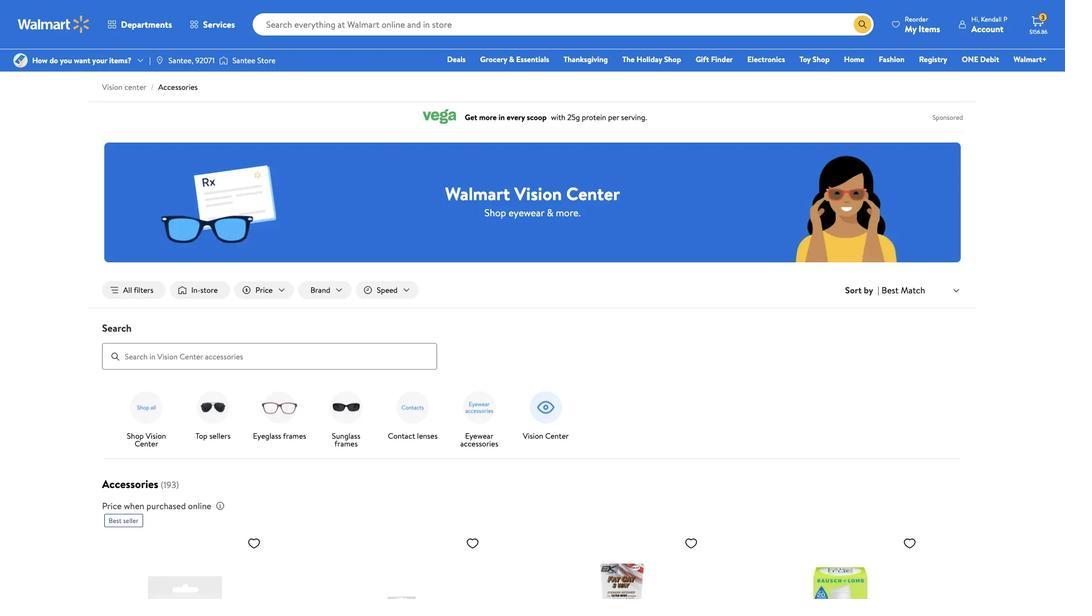 Task type: describe. For each thing, give the bounding box(es) containing it.
eyeglass frames image
[[260, 388, 300, 427]]

search image
[[111, 352, 120, 361]]

price for price
[[255, 285, 273, 295]]

do
[[49, 55, 58, 66]]

best match button
[[879, 283, 963, 297]]

walmart image
[[18, 16, 90, 33]]

electronics
[[747, 54, 785, 65]]

biotrue multi-purpose solution, from bausch + lomb, 10 fl oz image
[[760, 532, 921, 599]]

Search in Vision Center accessories search field
[[102, 343, 437, 370]]

search
[[102, 321, 132, 335]]

vision center image
[[526, 388, 566, 427]]

add to favorites list, biotrue multi-purpose solution, from bausch + lomb, 10 fl oz image
[[903, 536, 916, 550]]

eyeglass frames link
[[251, 388, 308, 442]]

hi, kendall p account
[[971, 14, 1007, 35]]

seller
[[123, 516, 139, 525]]

items
[[919, 22, 940, 35]]

Walmart Site-Wide search field
[[253, 13, 874, 36]]

eyewear accessories link
[[450, 388, 508, 450]]

sunglass frames link
[[317, 388, 375, 450]]

walmart vision center shop eyewear & more.
[[445, 181, 620, 220]]

toy
[[799, 54, 811, 65]]

finder
[[711, 54, 733, 65]]

eyeglass
[[253, 430, 281, 441]]

legal information image
[[216, 501, 225, 510]]

3
[[1041, 13, 1045, 22]]

shop inside 'walmart vision center shop eyewear & more.'
[[484, 206, 506, 220]]

all
[[123, 285, 132, 295]]

grocery & essentials link
[[475, 53, 554, 65]]

sunglass frames image
[[326, 388, 366, 427]]

 image for how do you want your items?
[[13, 53, 28, 68]]

your
[[92, 55, 107, 66]]

1 vertical spatial accessories
[[102, 476, 158, 492]]

my
[[905, 22, 917, 35]]

toy shop
[[799, 54, 830, 65]]

vision center link
[[517, 388, 575, 442]]

speed button
[[356, 281, 419, 299]]

speed
[[377, 285, 398, 295]]

thanksgiving link
[[559, 53, 613, 65]]

all filters button
[[102, 281, 166, 299]]

price button
[[234, 281, 294, 299]]

brand button
[[298, 281, 351, 299]]

best for best seller
[[109, 516, 122, 525]]

online
[[188, 500, 211, 512]]

eyewear accessories
[[460, 430, 498, 449]]

best for best match
[[882, 284, 899, 296]]

shop vision center image
[[126, 388, 166, 427]]

thanksgiving
[[564, 54, 608, 65]]

lenses
[[417, 430, 438, 441]]

by
[[864, 284, 873, 296]]

filters
[[134, 285, 154, 295]]

shop inside shop vision center
[[127, 430, 144, 441]]

gift
[[696, 54, 709, 65]]

services
[[203, 18, 235, 31]]

eyeglass frames
[[253, 430, 306, 441]]

match
[[901, 284, 925, 296]]

departments button
[[99, 11, 181, 38]]

| inside sort and filter section element
[[878, 284, 879, 296]]

contact lenses
[[388, 430, 438, 441]]

in-store
[[191, 285, 218, 295]]

shop vision center
[[127, 430, 166, 449]]

how
[[32, 55, 48, 66]]

hi,
[[971, 14, 979, 24]]

when
[[124, 500, 144, 512]]

departments
[[121, 18, 172, 31]]

reorder
[[905, 14, 928, 24]]

santee
[[232, 55, 255, 66]]

add to favorites list, ek usa 3 way wide temple image
[[685, 536, 698, 550]]

registry
[[919, 54, 947, 65]]

fashion link
[[874, 53, 910, 65]]

& inside 'walmart vision center shop eyewear & more.'
[[547, 206, 553, 220]]

center for shop
[[135, 438, 158, 449]]

shop inside the holiday shop link
[[664, 54, 681, 65]]

vision inside 'walmart vision center shop eyewear & more.'
[[514, 181, 562, 206]]

sort by |
[[845, 284, 879, 296]]

gift finder
[[696, 54, 733, 65]]

vision center / accessories
[[102, 82, 198, 92]]

92071
[[195, 55, 215, 66]]

 image for santee, 92071
[[155, 56, 164, 65]]

eyewear accessories image
[[459, 388, 499, 427]]

frames for eyeglass frames
[[283, 430, 306, 441]]

more.
[[556, 206, 581, 220]]

gift finder link
[[691, 53, 738, 65]]

best match
[[882, 284, 925, 296]]

toy shop link
[[794, 53, 835, 65]]

items?
[[109, 55, 131, 66]]

the holiday shop
[[622, 54, 681, 65]]

grocery & essentials
[[480, 54, 549, 65]]

one debit link
[[957, 53, 1004, 65]]

zeiss gentle and thorough cleaning eyeglass lens cleaner wipes, 100 count image
[[104, 532, 265, 599]]



Task type: locate. For each thing, give the bounding box(es) containing it.
one
[[962, 54, 978, 65]]

search search field down sort and filter section element
[[89, 321, 976, 370]]

price for price when purchased online
[[102, 500, 122, 512]]

all filters
[[123, 285, 154, 295]]

brand
[[310, 285, 330, 295]]

shop down shop vision center image
[[127, 430, 144, 441]]

walmart vision center. shop eyewear and more. image
[[104, 143, 961, 262]]

top sellers image
[[193, 388, 233, 427]]

zeiss gentle and thorough cleaning eyeglass lens cleaner wipes, 50 count image
[[323, 532, 484, 599]]

0 vertical spatial accessories
[[158, 82, 198, 92]]

purchased
[[146, 500, 186, 512]]

1 horizontal spatial |
[[878, 284, 879, 296]]

1 vertical spatial |
[[878, 284, 879, 296]]

0 vertical spatial |
[[149, 55, 151, 66]]

 image left how
[[13, 53, 28, 68]]

the
[[622, 54, 635, 65]]

price up best seller on the bottom of page
[[102, 500, 122, 512]]

| right by
[[878, 284, 879, 296]]

store
[[257, 55, 276, 66]]

shop left eyewear
[[484, 206, 506, 220]]

add to favorites list, zeiss gentle and thorough cleaning eyeglass lens cleaner wipes, 50 count image
[[466, 536, 479, 550]]

Search search field
[[253, 13, 874, 36], [89, 321, 976, 370]]

0 horizontal spatial best
[[109, 516, 122, 525]]

frames down sunglass frames image at the bottom left of the page
[[335, 438, 358, 449]]

0 horizontal spatial |
[[149, 55, 151, 66]]

sort and filter section element
[[89, 272, 976, 308]]

vision center
[[523, 430, 569, 441]]

1 vertical spatial search search field
[[89, 321, 976, 370]]

vision center link
[[102, 82, 146, 92]]

 image
[[13, 53, 28, 68], [219, 55, 228, 66], [155, 56, 164, 65]]

accessories
[[460, 438, 498, 449]]

sellers
[[209, 430, 231, 441]]

1 horizontal spatial  image
[[155, 56, 164, 65]]

contact
[[388, 430, 415, 441]]

santee store
[[232, 55, 276, 66]]

1 horizontal spatial &
[[547, 206, 553, 220]]

one debit
[[962, 54, 999, 65]]

 image right 92071
[[219, 55, 228, 66]]

walmart
[[445, 181, 510, 206]]

holiday
[[637, 54, 662, 65]]

frames right eyeglass
[[283, 430, 306, 441]]

search search field up thanksgiving on the right
[[253, 13, 874, 36]]

accessories up when
[[102, 476, 158, 492]]

eyewear
[[509, 206, 544, 220]]

0 vertical spatial &
[[509, 54, 514, 65]]

1 vertical spatial best
[[109, 516, 122, 525]]

0 vertical spatial best
[[882, 284, 899, 296]]

accessories right /
[[158, 82, 198, 92]]

electronics link
[[742, 53, 790, 65]]

contact lenses image
[[393, 388, 433, 427]]

0 horizontal spatial frames
[[283, 430, 306, 441]]

santee,
[[169, 55, 193, 66]]

account
[[971, 22, 1004, 35]]

top sellers
[[196, 430, 231, 441]]

0 horizontal spatial &
[[509, 54, 514, 65]]

1 vertical spatial price
[[102, 500, 122, 512]]

shop right holiday
[[664, 54, 681, 65]]

frames for sunglass frames
[[335, 438, 358, 449]]

price
[[255, 285, 273, 295], [102, 500, 122, 512]]

ek usa 3 way wide temple image
[[541, 532, 702, 599]]

1 vertical spatial &
[[547, 206, 553, 220]]

shop right the toy
[[813, 54, 830, 65]]

grocery
[[480, 54, 507, 65]]

& inside grocery & essentials link
[[509, 54, 514, 65]]

fashion
[[879, 54, 905, 65]]

top
[[196, 430, 207, 441]]

add to favorites list, zeiss gentle and thorough cleaning eyeglass lens cleaner wipes, 100 count image
[[247, 536, 261, 550]]

search search field containing search
[[89, 321, 976, 370]]

reorder my items
[[905, 14, 940, 35]]

price right store
[[255, 285, 273, 295]]

&
[[509, 54, 514, 65], [547, 206, 553, 220]]

1 horizontal spatial frames
[[335, 438, 358, 449]]

center
[[566, 181, 620, 206], [545, 430, 569, 441], [135, 438, 158, 449]]

$156.86
[[1030, 28, 1048, 35]]

sunglass
[[332, 430, 360, 441]]

2 horizontal spatial  image
[[219, 55, 228, 66]]

shop
[[664, 54, 681, 65], [813, 54, 830, 65], [484, 206, 506, 220], [127, 430, 144, 441]]

sponsored
[[933, 112, 963, 122]]

eyewear
[[465, 430, 493, 441]]

shop inside toy shop link
[[813, 54, 830, 65]]

 image for santee store
[[219, 55, 228, 66]]

best
[[882, 284, 899, 296], [109, 516, 122, 525]]

services button
[[181, 11, 244, 38]]

center
[[124, 82, 146, 92]]

center for walmart
[[566, 181, 620, 206]]

registry link
[[914, 53, 952, 65]]

 image left santee,
[[155, 56, 164, 65]]

essentials
[[516, 54, 549, 65]]

in-store button
[[170, 281, 230, 299]]

best left seller
[[109, 516, 122, 525]]

best inside dropdown button
[[882, 284, 899, 296]]

you
[[60, 55, 72, 66]]

0 horizontal spatial price
[[102, 500, 122, 512]]

price inside price dropdown button
[[255, 285, 273, 295]]

1 horizontal spatial price
[[255, 285, 273, 295]]

best seller
[[109, 516, 139, 525]]

top sellers link
[[184, 388, 242, 442]]

0 vertical spatial search search field
[[253, 13, 874, 36]]

sort
[[845, 284, 862, 296]]

the holiday shop link
[[617, 53, 686, 65]]

search icon image
[[858, 20, 867, 29]]

frames inside sunglass frames
[[335, 438, 358, 449]]

frames
[[283, 430, 306, 441], [335, 438, 358, 449]]

| up 'vision center / accessories'
[[149, 55, 151, 66]]

walmart+
[[1014, 54, 1047, 65]]

1 horizontal spatial best
[[882, 284, 899, 296]]

& right grocery
[[509, 54, 514, 65]]

deals
[[447, 54, 466, 65]]

center inside shop vision center
[[135, 438, 158, 449]]

vision inside shop vision center
[[146, 430, 166, 441]]

/
[[151, 82, 154, 92]]

store
[[200, 285, 218, 295]]

home
[[844, 54, 864, 65]]

accessories (193)
[[102, 476, 179, 492]]

0 vertical spatial price
[[255, 285, 273, 295]]

& left more.
[[547, 206, 553, 220]]

how do you want your items?
[[32, 55, 131, 66]]

debit
[[980, 54, 999, 65]]

shop vision center link
[[118, 388, 175, 450]]

price when purchased online
[[102, 500, 211, 512]]

best right by
[[882, 284, 899, 296]]

walmart+ link
[[1009, 53, 1052, 65]]

want
[[74, 55, 90, 66]]

center inside 'walmart vision center shop eyewear & more.'
[[566, 181, 620, 206]]

0 horizontal spatial  image
[[13, 53, 28, 68]]

(193)
[[161, 479, 179, 491]]

santee, 92071
[[169, 55, 215, 66]]

home link
[[839, 53, 869, 65]]

kendall
[[981, 14, 1002, 24]]



Task type: vqa. For each thing, say whether or not it's contained in the screenshot.
Complete
no



